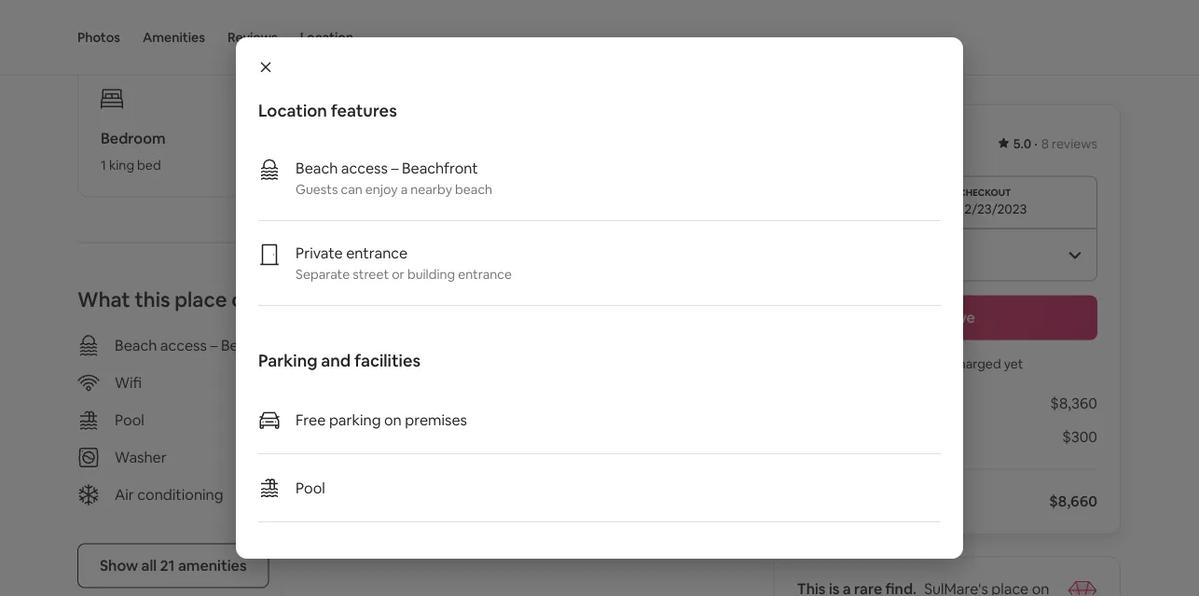 Task type: vqa. For each thing, say whether or not it's contained in the screenshot.
experienced,
no



Task type: locate. For each thing, give the bounding box(es) containing it.
reviews
[[228, 29, 278, 46]]

0 vertical spatial –
[[391, 158, 399, 177]]

$8,360
[[1051, 394, 1098, 413]]

1 horizontal spatial –
[[391, 158, 399, 177]]

amenities button
[[143, 0, 205, 75]]

1 horizontal spatial bed
[[346, 156, 369, 173]]

beachfront down the offers
[[221, 336, 297, 355]]

0 horizontal spatial –
[[210, 336, 218, 355]]

8
[[1042, 135, 1050, 152]]

0 horizontal spatial bed
[[137, 156, 161, 173]]

access inside the beach access – beachfront guests can enjoy a nearby beach
[[341, 158, 388, 177]]

1 vertical spatial location
[[258, 100, 327, 122]]

bed
[[137, 156, 161, 173], [346, 156, 369, 173]]

– down place on the left of the page
[[210, 336, 218, 355]]

beachfront up the nearby
[[402, 158, 478, 177]]

bed up can
[[346, 156, 369, 173]]

a
[[401, 181, 408, 198]]

0 horizontal spatial beach
[[115, 336, 157, 355]]

free
[[296, 410, 326, 429]]

beachfront inside the beach access – beachfront guests can enjoy a nearby beach
[[402, 158, 478, 177]]

won't
[[897, 355, 930, 372]]

location
[[300, 29, 354, 46], [258, 100, 327, 122]]

1 vertical spatial pool
[[296, 478, 325, 497]]

pool inside what this place offers dialog
[[296, 478, 325, 497]]

access
[[341, 158, 388, 177], [160, 336, 207, 355]]

0 horizontal spatial access
[[160, 336, 207, 355]]

beach up the wifi
[[115, 336, 157, 355]]

1 vertical spatial beachfront
[[221, 336, 297, 355]]

1 vertical spatial –
[[210, 336, 218, 355]]

0 horizontal spatial beachfront
[[221, 336, 297, 355]]

1 left the sofa
[[309, 156, 314, 173]]

5.0
[[1014, 135, 1032, 152]]

private
[[296, 243, 343, 262]]

entrance up street
[[346, 243, 408, 262]]

pool down free
[[296, 478, 325, 497]]

charged
[[952, 355, 1002, 372]]

what
[[77, 286, 130, 313]]

location up location features
[[300, 29, 354, 46]]

separate
[[296, 266, 350, 283]]

1 bed from the left
[[137, 156, 161, 173]]

21
[[160, 556, 175, 575]]

5.0 · 8 reviews
[[1014, 135, 1098, 152]]

1 vertical spatial beach
[[115, 336, 157, 355]]

beach inside the beach access – beachfront guests can enjoy a nearby beach
[[296, 158, 338, 177]]

1 inside bedroom 1 king bed
[[101, 156, 106, 173]]

beach
[[296, 158, 338, 177], [115, 336, 157, 355]]

parking
[[258, 350, 318, 372]]

– for beach access – beachfront guests can enjoy a nearby beach
[[391, 158, 399, 177]]

private entrance separate street or building entrance
[[296, 243, 512, 283]]

beachfront
[[402, 158, 478, 177], [221, 336, 297, 355]]

where you'll sleep
[[77, 16, 252, 43]]

sleep
[[201, 16, 252, 43]]

king
[[109, 156, 134, 173]]

location up the sofa
[[258, 100, 327, 122]]

0 vertical spatial location
[[300, 29, 354, 46]]

nearby
[[411, 181, 453, 198]]

1 horizontal spatial beach
[[296, 158, 338, 177]]

1 left king
[[101, 156, 106, 173]]

1 horizontal spatial entrance
[[458, 266, 512, 283]]

beach for beach access – beachfront guests can enjoy a nearby beach
[[296, 158, 338, 177]]

– inside the beach access – beachfront guests can enjoy a nearby beach
[[391, 158, 399, 177]]

location inside what this place offers dialog
[[258, 100, 327, 122]]

access up can
[[341, 158, 388, 177]]

0 horizontal spatial 1
[[101, 156, 106, 173]]

1 horizontal spatial access
[[341, 158, 388, 177]]

show
[[100, 556, 138, 575]]

beach up guests
[[296, 158, 338, 177]]

pool
[[115, 410, 144, 430], [296, 478, 325, 497]]

be
[[933, 355, 949, 372]]

location features
[[258, 100, 397, 122]]

access down what this place offers
[[160, 336, 207, 355]]

parking
[[329, 410, 381, 429]]

1 horizontal spatial 1
[[309, 156, 314, 173]]

–
[[391, 158, 399, 177], [210, 336, 218, 355]]

0 vertical spatial access
[[341, 158, 388, 177]]

1 horizontal spatial beachfront
[[402, 158, 478, 177]]

features
[[331, 100, 397, 122]]

12/23/2023
[[959, 200, 1028, 217]]

you won't be charged yet
[[872, 355, 1024, 372]]

0 vertical spatial beach
[[296, 158, 338, 177]]

1 horizontal spatial pool
[[296, 478, 325, 497]]

1 sofa bed
[[309, 156, 369, 173]]

parking and facilities
[[258, 350, 421, 372]]

beach access – beachfront
[[115, 336, 297, 355]]

location button
[[300, 0, 354, 75]]

all
[[141, 556, 157, 575]]

0 vertical spatial pool
[[115, 410, 144, 430]]

– up enjoy
[[391, 158, 399, 177]]

premises
[[405, 410, 467, 429]]

bed right king
[[137, 156, 161, 173]]

0 horizontal spatial entrance
[[346, 243, 408, 262]]

12/23/2023 button
[[797, 176, 1098, 228]]

entrance
[[346, 243, 408, 262], [458, 266, 512, 283]]

1 vertical spatial access
[[160, 336, 207, 355]]

where
[[77, 16, 142, 43]]

entrance right building
[[458, 266, 512, 283]]

1 1 from the left
[[101, 156, 106, 173]]

·
[[1035, 135, 1038, 152]]

1
[[101, 156, 106, 173], [309, 156, 314, 173]]

pool down the wifi
[[115, 410, 144, 430]]

show all 21 amenities button
[[77, 543, 269, 588]]

enjoy
[[366, 181, 398, 198]]

0 vertical spatial beachfront
[[402, 158, 478, 177]]



Task type: describe. For each thing, give the bounding box(es) containing it.
what this place offers dialog
[[236, 37, 964, 596]]

– for beach access – beachfront
[[210, 336, 218, 355]]

and
[[321, 350, 351, 372]]

you
[[872, 355, 894, 372]]

beachfront for beach access – beachfront guests can enjoy a nearby beach
[[402, 158, 478, 177]]

0 horizontal spatial pool
[[115, 410, 144, 430]]

amenities
[[178, 556, 247, 575]]

photos button
[[77, 0, 120, 75]]

on
[[384, 410, 402, 429]]

conditioning
[[137, 485, 224, 504]]

facilities
[[355, 350, 421, 372]]

bed inside bedroom 1 king bed
[[137, 156, 161, 173]]

dryer
[[427, 448, 466, 467]]

tv
[[427, 410, 447, 430]]

place
[[175, 286, 227, 313]]

washer
[[115, 448, 167, 467]]

air
[[115, 485, 134, 504]]

you'll
[[146, 16, 196, 43]]

reviews
[[1052, 135, 1098, 152]]

$300
[[1063, 427, 1098, 446]]

sofa
[[317, 156, 343, 173]]

amenities
[[143, 29, 205, 46]]

air conditioning
[[115, 485, 224, 504]]

reviews button
[[228, 0, 278, 75]]

location for location features
[[258, 100, 327, 122]]

reserve button
[[797, 295, 1098, 340]]

0 vertical spatial entrance
[[346, 243, 408, 262]]

bedroom
[[101, 129, 166, 148]]

location for location
[[300, 29, 354, 46]]

beach
[[455, 181, 493, 198]]

street
[[353, 266, 389, 283]]

beach for beach access – beachfront
[[115, 336, 157, 355]]

1 vertical spatial entrance
[[458, 266, 512, 283]]

what this place offers
[[77, 286, 288, 313]]

guests
[[296, 181, 338, 198]]

beach access – beachfront guests can enjoy a nearby beach
[[296, 158, 493, 198]]

building
[[408, 266, 455, 283]]

access for beach access – beachfront guests can enjoy a nearby beach
[[341, 158, 388, 177]]

access for beach access – beachfront
[[160, 336, 207, 355]]

reserve
[[920, 308, 976, 327]]

offers
[[232, 286, 288, 313]]

wifi
[[115, 373, 142, 392]]

this
[[135, 286, 170, 313]]

free parking on premises
[[296, 410, 467, 429]]

yet
[[1005, 355, 1024, 372]]

2 1 from the left
[[309, 156, 314, 173]]

can
[[341, 181, 363, 198]]

2 bed from the left
[[346, 156, 369, 173]]

$8,660
[[1050, 492, 1098, 511]]

photos
[[77, 29, 120, 46]]

or
[[392, 266, 405, 283]]

show all 21 amenities
[[100, 556, 247, 575]]

beachfront for beach access – beachfront
[[221, 336, 297, 355]]

bedroom 1 king bed
[[101, 129, 166, 173]]



